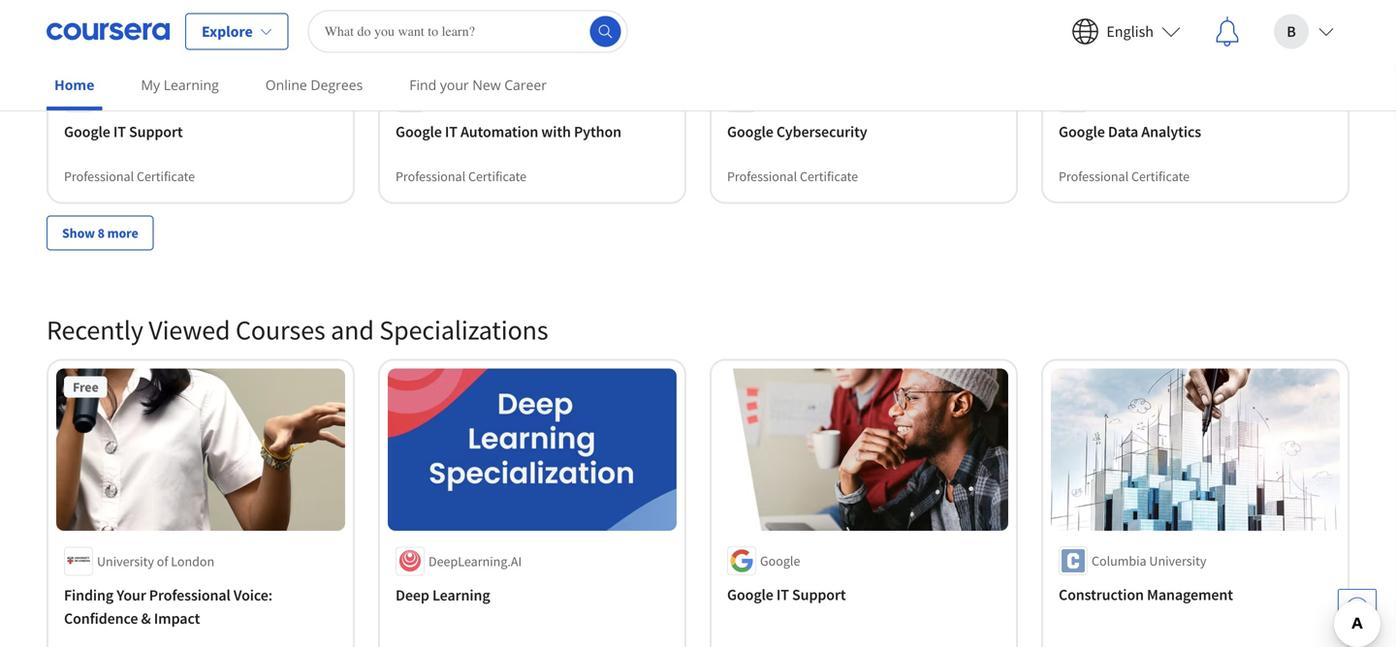 Task type: vqa. For each thing, say whether or not it's contained in the screenshot.
Gain hands-on experience with Python, Linux, and SQL.
no



Task type: locate. For each thing, give the bounding box(es) containing it.
professional certificate
[[64, 168, 195, 186], [396, 168, 527, 186], [727, 168, 858, 186], [1059, 168, 1190, 186]]

google it support inside most popular certificates collection element
[[64, 122, 183, 142]]

university up your
[[97, 553, 154, 570]]

finding
[[64, 586, 114, 605]]

english
[[1107, 22, 1154, 41]]

0 vertical spatial google it support
[[64, 122, 183, 142]]

google cybersecurity link
[[727, 121, 1001, 144]]

professional down data
[[1059, 168, 1129, 186]]

construction management link
[[1059, 584, 1333, 607]]

professional down the google cybersecurity
[[727, 168, 797, 186]]

professional certificate for google it support
[[64, 168, 195, 186]]

google it support link inside most popular certificates collection element
[[64, 121, 338, 144]]

analytics
[[1142, 122, 1202, 142]]

professional certificate down the google cybersecurity
[[727, 168, 858, 186]]

deep learning link
[[396, 584, 669, 607]]

google
[[97, 89, 137, 107], [429, 89, 469, 107], [64, 122, 110, 142], [396, 122, 442, 142], [727, 122, 774, 142], [1059, 122, 1106, 142], [760, 553, 801, 570], [727, 586, 774, 605]]

london
[[171, 553, 214, 570]]

university
[[97, 553, 154, 570], [1150, 553, 1207, 570]]

professional certificate down data
[[1059, 168, 1190, 186]]

viewed
[[149, 313, 230, 347]]

professional down automation
[[396, 168, 466, 186]]

certificate for google data analytics
[[1132, 168, 1190, 186]]

1 vertical spatial support
[[792, 586, 846, 605]]

2 horizontal spatial it
[[777, 586, 789, 605]]

1 horizontal spatial learning
[[433, 586, 490, 605]]

1 horizontal spatial google it support
[[727, 586, 846, 605]]

support
[[129, 122, 183, 142], [792, 586, 846, 605]]

2 university from the left
[[1150, 553, 1207, 570]]

data
[[1109, 122, 1139, 142]]

finding your professional voice: confidence & impact
[[64, 586, 273, 628]]

degrees
[[311, 76, 363, 94]]

google it support inside recently viewed courses and specializations collection element
[[727, 586, 846, 605]]

python
[[574, 122, 622, 142]]

learning right 'my'
[[164, 76, 219, 94]]

certificate
[[137, 168, 195, 186], [468, 168, 527, 186], [800, 168, 858, 186], [1132, 168, 1190, 186]]

0 horizontal spatial university
[[97, 553, 154, 570]]

0 horizontal spatial google it support
[[64, 122, 183, 142]]

1 horizontal spatial support
[[792, 586, 846, 605]]

show 8 more button
[[47, 216, 154, 250]]

professional for google it support
[[64, 168, 134, 186]]

0 vertical spatial support
[[129, 122, 183, 142]]

with
[[542, 122, 571, 142]]

0 horizontal spatial learning
[[164, 76, 219, 94]]

2 professional certificate from the left
[[396, 168, 527, 186]]

automation
[[461, 122, 539, 142]]

1 professional certificate from the left
[[64, 168, 195, 186]]

online degrees
[[266, 76, 363, 94]]

finding your professional voice: confidence & impact link
[[64, 584, 338, 630]]

1 certificate from the left
[[137, 168, 195, 186]]

construction
[[1059, 586, 1144, 605]]

0 vertical spatial google it support link
[[64, 121, 338, 144]]

professional for google data analytics
[[1059, 168, 1129, 186]]

professional certificate up 'more'
[[64, 168, 195, 186]]

deeplearning.ai
[[429, 553, 522, 570]]

1 vertical spatial google it support link
[[727, 584, 1001, 607]]

deep learning
[[396, 586, 490, 605]]

0 horizontal spatial support
[[129, 122, 183, 142]]

my learning
[[141, 76, 219, 94]]

0 vertical spatial learning
[[164, 76, 219, 94]]

find
[[410, 76, 437, 94]]

3 professional certificate from the left
[[727, 168, 858, 186]]

certificate down cybersecurity
[[800, 168, 858, 186]]

new
[[473, 76, 501, 94]]

certificate down analytics on the top right of page
[[1132, 168, 1190, 186]]

learning down deeplearning.ai
[[433, 586, 490, 605]]

professional up impact
[[149, 586, 231, 605]]

your
[[440, 76, 469, 94]]

1 horizontal spatial google it support link
[[727, 584, 1001, 607]]

certificate down automation
[[468, 168, 527, 186]]

university up management
[[1150, 553, 1207, 570]]

learning inside recently viewed courses and specializations collection element
[[433, 586, 490, 605]]

google it support link inside recently viewed courses and specializations collection element
[[727, 584, 1001, 607]]

google it support link
[[64, 121, 338, 144], [727, 584, 1001, 607]]

home
[[54, 76, 94, 94]]

certificate up 'more'
[[137, 168, 195, 186]]

1 vertical spatial learning
[[433, 586, 490, 605]]

specializations
[[380, 313, 549, 347]]

google data analytics link
[[1059, 121, 1333, 144]]

recently viewed courses and specializations
[[47, 313, 549, 347]]

4 certificate from the left
[[1132, 168, 1190, 186]]

support inside most popular certificates collection element
[[129, 122, 183, 142]]

home link
[[47, 63, 102, 111]]

impact
[[154, 609, 200, 628]]

explore
[[202, 22, 253, 41]]

show 8 more
[[62, 224, 138, 242]]

1 horizontal spatial university
[[1150, 553, 1207, 570]]

professional
[[64, 168, 134, 186], [396, 168, 466, 186], [727, 168, 797, 186], [1059, 168, 1129, 186], [149, 586, 231, 605]]

2 certificate from the left
[[468, 168, 527, 186]]

recently viewed courses and specializations collection element
[[35, 282, 1362, 648]]

None search field
[[308, 10, 628, 53]]

most popular certificates collection element
[[35, 0, 1362, 282]]

4 professional certificate from the left
[[1059, 168, 1190, 186]]

professional certificate down automation
[[396, 168, 527, 186]]

professional inside finding your professional voice: confidence & impact
[[149, 586, 231, 605]]

professional up show 8 more
[[64, 168, 134, 186]]

it
[[113, 122, 126, 142], [445, 122, 458, 142], [777, 586, 789, 605]]

google it support for google it support "link" within the recently viewed courses and specializations collection element
[[727, 586, 846, 605]]

google data analytics
[[1059, 122, 1202, 142]]

1 vertical spatial google it support
[[727, 586, 846, 605]]

online
[[266, 76, 307, 94]]

recently
[[47, 313, 143, 347]]

3 certificate from the left
[[800, 168, 858, 186]]

explore button
[[185, 13, 289, 50]]

my
[[141, 76, 160, 94]]

support inside recently viewed courses and specializations collection element
[[792, 586, 846, 605]]

google it support
[[64, 122, 183, 142], [727, 586, 846, 605]]

learning for my learning
[[164, 76, 219, 94]]

certificate for google cybersecurity
[[800, 168, 858, 186]]

professional certificate for google it automation with python
[[396, 168, 527, 186]]

0 horizontal spatial google it support link
[[64, 121, 338, 144]]

learning
[[164, 76, 219, 94], [433, 586, 490, 605]]



Task type: describe. For each thing, give the bounding box(es) containing it.
b button
[[1259, 0, 1350, 63]]

management
[[1147, 586, 1234, 605]]

cybersecurity
[[777, 122, 868, 142]]

deep
[[396, 586, 430, 605]]

google it automation with python
[[396, 122, 622, 142]]

coursera image
[[47, 16, 170, 47]]

0 horizontal spatial it
[[113, 122, 126, 142]]

free
[[73, 379, 99, 396]]

certificate for google it automation with python
[[468, 168, 527, 186]]

professional certificate for google cybersecurity
[[727, 168, 858, 186]]

university of london
[[97, 553, 214, 570]]

and
[[331, 313, 374, 347]]

it inside recently viewed courses and specializations collection element
[[777, 586, 789, 605]]

b
[[1287, 22, 1297, 41]]

online degrees link
[[258, 63, 371, 107]]

find your new career link
[[402, 63, 555, 107]]

confidence
[[64, 609, 138, 628]]

english button
[[1057, 0, 1197, 63]]

of
[[157, 553, 168, 570]]

learning for deep learning
[[433, 586, 490, 605]]

show
[[62, 224, 95, 242]]

voice:
[[234, 586, 273, 605]]

career
[[505, 76, 547, 94]]

&
[[141, 609, 151, 628]]

columbia university
[[1092, 553, 1207, 570]]

google it support for google it support "link" in the most popular certificates collection element
[[64, 122, 183, 142]]

certificate for google it support
[[137, 168, 195, 186]]

find your new career
[[410, 76, 547, 94]]

8
[[98, 224, 105, 242]]

more
[[107, 224, 138, 242]]

1 horizontal spatial it
[[445, 122, 458, 142]]

your
[[117, 586, 146, 605]]

professional certificate for google data analytics
[[1059, 168, 1190, 186]]

google cybersecurity
[[727, 122, 868, 142]]

1 university from the left
[[97, 553, 154, 570]]

google it automation with python link
[[396, 121, 669, 144]]

construction management
[[1059, 586, 1234, 605]]

professional for google it automation with python
[[396, 168, 466, 186]]

What do you want to learn? text field
[[308, 10, 628, 53]]

my learning link
[[133, 63, 227, 107]]

help center image
[[1346, 597, 1370, 621]]

courses
[[236, 313, 326, 347]]

professional for google cybersecurity
[[727, 168, 797, 186]]

columbia
[[1092, 553, 1147, 570]]



